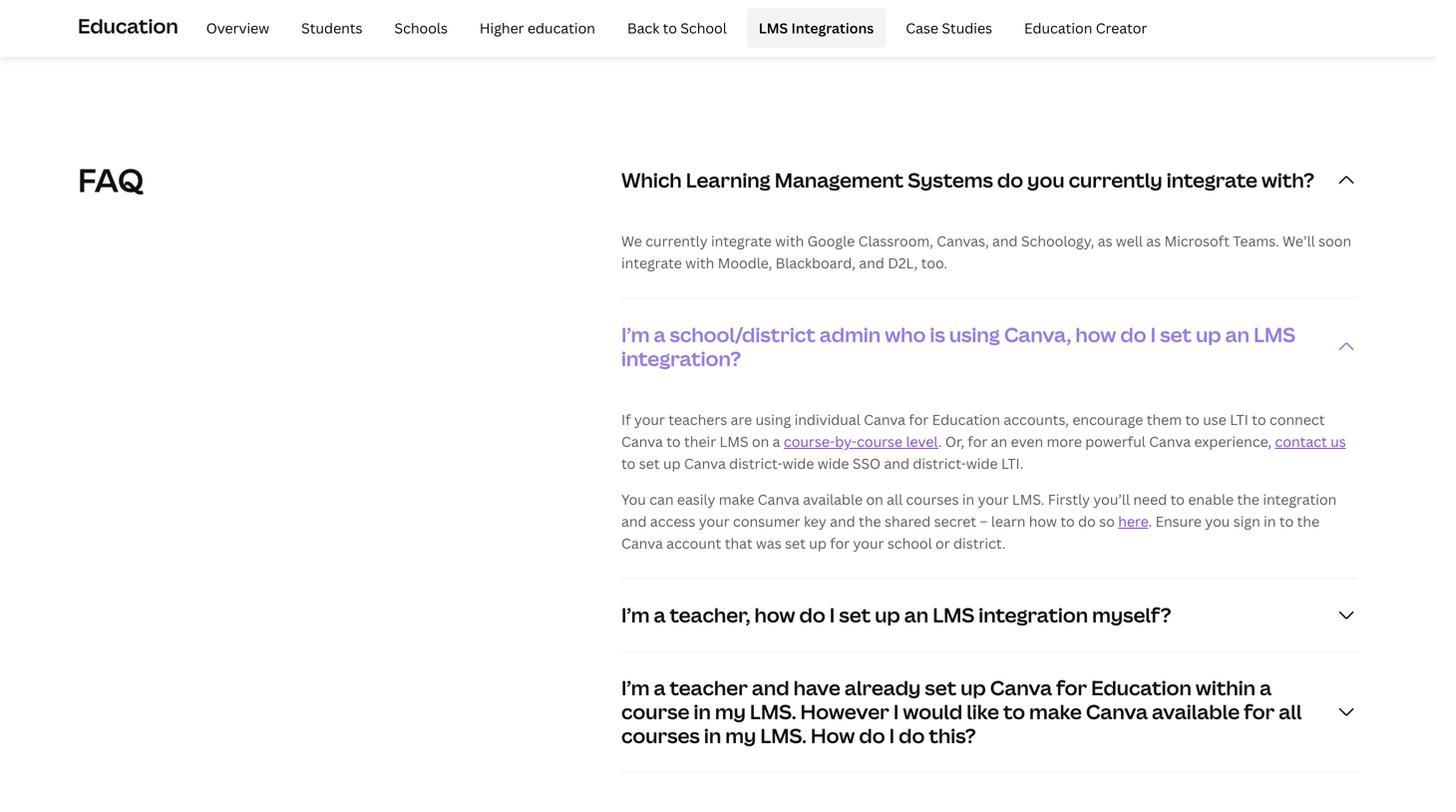 Task type: describe. For each thing, give the bounding box(es) containing it.
was
[[756, 534, 782, 553]]

which
[[622, 166, 682, 194]]

to right lti
[[1252, 410, 1267, 429]]

case
[[906, 18, 939, 37]]

ensure
[[1156, 512, 1202, 531]]

here
[[1119, 512, 1149, 531]]

. inside course-by-course level . or, for an even more powerful canva experience, contact us to set up canva district-wide wide sso and district-wide lti.
[[939, 432, 942, 451]]

you'll
[[1094, 490, 1130, 509]]

set inside dropdown button
[[839, 601, 871, 629]]

d2l,
[[888, 253, 918, 272]]

canva down i'm a teacher, how do i set up an lms integration myself? dropdown button
[[991, 674, 1053, 701]]

to inside course-by-course level . or, for an even more powerful canva experience, contact us to set up canva district-wide wide sso and district-wide lti.
[[622, 454, 636, 473]]

. ensure you sign in to the canva account that was set up for your school or district.
[[622, 512, 1320, 553]]

by-
[[835, 432, 857, 451]]

higher education
[[480, 18, 596, 37]]

do right how
[[859, 722, 886, 749]]

do inside i'm a school/district admin who is using canva, how do i set up an lms integration?
[[1121, 321, 1147, 348]]

integrate inside dropdown button
[[1167, 166, 1258, 194]]

lms inside menu bar
[[759, 18, 788, 37]]

canva down their
[[684, 454, 726, 473]]

individual
[[795, 410, 861, 429]]

soon
[[1319, 231, 1352, 250]]

to left their
[[667, 432, 681, 451]]

overview
[[206, 18, 270, 37]]

and down you on the bottom left of page
[[622, 512, 647, 531]]

are
[[731, 410, 753, 429]]

i'm a teacher, how do i set up an lms integration myself?
[[622, 601, 1172, 629]]

encourage
[[1073, 410, 1144, 429]]

myself?
[[1093, 601, 1172, 629]]

course-by-course level . or, for an even more powerful canva experience, contact us to set up canva district-wide wide sso and district-wide lti.
[[622, 432, 1347, 473]]

available inside i'm a teacher and have already set up canva for education within a course in my lms. however i would like to make canva available for all courses in my lms. how do i do this?
[[1152, 698, 1240, 725]]

moodle,
[[718, 253, 773, 272]]

an inside course-by-course level . or, for an even more powerful canva experience, contact us to set up canva district-wide wide sso and district-wide lti.
[[991, 432, 1008, 451]]

canva inside the . ensure you sign in to the canva account that was set up for your school or district.
[[622, 534, 663, 553]]

i'm a teacher, how do i set up an lms integration myself? button
[[622, 579, 1359, 651]]

here link
[[1119, 512, 1149, 531]]

school/district
[[670, 321, 816, 348]]

enable
[[1189, 490, 1234, 509]]

on inside you can easily make canva available on all courses in your lms. firstly you'll need to enable the integration and access your consumer key and the shared secret – learn how to do so
[[866, 490, 884, 509]]

faq
[[78, 158, 144, 202]]

schools
[[395, 18, 448, 37]]

students
[[301, 18, 363, 37]]

2 as from the left
[[1147, 231, 1162, 250]]

my left have
[[715, 698, 746, 725]]

lms inside i'm a school/district admin who is using canva, how do i set up an lms integration?
[[1254, 321, 1296, 348]]

and right the key
[[830, 512, 856, 531]]

your inside the . ensure you sign in to the canva account that was set up for your school or district.
[[854, 534, 884, 553]]

or,
[[946, 432, 965, 451]]

students link
[[290, 8, 375, 48]]

education inside i'm a teacher and have already set up canva for education within a course in my lms. however i would like to make canva available for all courses in my lms. how do i do this?
[[1092, 674, 1192, 701]]

0 horizontal spatial the
[[859, 512, 882, 531]]

on inside the if your teachers are using individual canva for education accounts, encourage them to use lti to connect canva to their lms on a
[[752, 432, 770, 451]]

course-by-course level link
[[784, 432, 939, 451]]

account
[[667, 534, 722, 553]]

teacher
[[670, 674, 748, 701]]

all inside you can easily make canva available on all courses in your lms. firstly you'll need to enable the integration and access your consumer key and the shared secret – learn how to do so
[[887, 490, 903, 509]]

creator
[[1096, 18, 1148, 37]]

contact
[[1276, 432, 1328, 451]]

their
[[684, 432, 716, 451]]

do inside you can easily make canva available on all courses in your lms. firstly you'll need to enable the integration and access your consumer key and the shared secret – learn how to do so
[[1079, 512, 1096, 531]]

to down firstly
[[1061, 512, 1075, 531]]

in down teacher,
[[694, 698, 711, 725]]

learn
[[992, 512, 1026, 531]]

if your teachers are using individual canva for education accounts, encourage them to use lti to connect canva to their lms on a
[[622, 410, 1325, 451]]

a for teacher
[[654, 674, 666, 701]]

admin
[[820, 321, 881, 348]]

course-
[[784, 432, 835, 451]]

teachers
[[669, 410, 728, 429]]

up inside dropdown button
[[875, 601, 901, 629]]

1 as from the left
[[1098, 231, 1113, 250]]

firstly
[[1048, 490, 1091, 509]]

canva up course-by-course level link
[[864, 410, 906, 429]]

lms. inside you can easily make canva available on all courses in your lms. firstly you'll need to enable the integration and access your consumer key and the shared secret – learn how to do so
[[1013, 490, 1045, 509]]

however
[[801, 698, 890, 725]]

school
[[888, 534, 933, 553]]

education creator
[[1025, 18, 1148, 37]]

schoology,
[[1022, 231, 1095, 250]]

integrations
[[792, 18, 874, 37]]

education inside menu bar
[[1025, 18, 1093, 37]]

you inside the . ensure you sign in to the canva account that was set up for your school or district.
[[1206, 512, 1231, 531]]

need
[[1134, 490, 1168, 509]]

experience,
[[1195, 432, 1272, 451]]

integration inside i'm a teacher, how do i set up an lms integration myself? dropdown button
[[979, 601, 1089, 629]]

education
[[528, 18, 596, 37]]

we'll
[[1283, 231, 1316, 250]]

easily
[[677, 490, 716, 509]]

do right the 'systems'
[[998, 166, 1024, 194]]

teacher,
[[670, 601, 751, 629]]

a inside the if your teachers are using individual canva for education accounts, encourage them to use lti to connect canva to their lms on a
[[773, 432, 781, 451]]

1 district- from the left
[[730, 454, 783, 473]]

courses inside you can easily make canva available on all courses in your lms. firstly you'll need to enable the integration and access your consumer key and the shared secret – learn how to do so
[[906, 490, 959, 509]]

an inside i'm a teacher, how do i set up an lms integration myself? dropdown button
[[905, 601, 929, 629]]

too.
[[922, 253, 948, 272]]

within
[[1196, 674, 1256, 701]]

key
[[804, 512, 827, 531]]

i'm a school/district admin who is using canva, how do i set up an lms integration?
[[622, 321, 1296, 372]]

higher education link
[[468, 8, 608, 48]]

blackboard,
[[776, 253, 856, 272]]

that
[[725, 534, 753, 553]]

your inside the if your teachers are using individual canva for education accounts, encourage them to use lti to connect canva to their lms on a
[[635, 410, 665, 429]]

2 district- from the left
[[913, 454, 967, 473]]

make inside i'm a teacher and have already set up canva for education within a course in my lms. however i would like to make canva available for all courses in my lms. how do i do this?
[[1030, 698, 1082, 725]]

teams.
[[1234, 231, 1280, 250]]

an inside i'm a school/district admin who is using canva, how do i set up an lms integration?
[[1226, 321, 1250, 348]]

learning
[[686, 166, 771, 194]]

menu bar containing overview
[[186, 8, 1160, 48]]

canvas,
[[937, 231, 989, 250]]

how inside i'm a school/district admin who is using canva, how do i set up an lms integration?
[[1076, 321, 1117, 348]]

to inside i'm a teacher and have already set up canva for education within a course in my lms. however i would like to make canva available for all courses in my lms. how do i do this?
[[1004, 698, 1026, 725]]

using inside i'm a school/district admin who is using canva, how do i set up an lms integration?
[[950, 321, 1000, 348]]

to right 'back'
[[663, 18, 677, 37]]

courses inside i'm a teacher and have already set up canva for education within a course in my lms. however i would like to make canva available for all courses in my lms. how do i do this?
[[622, 722, 700, 749]]

overview link
[[194, 8, 282, 48]]

more
[[1047, 432, 1082, 451]]

sign
[[1234, 512, 1261, 531]]

lti.
[[1002, 454, 1024, 473]]

for inside the if your teachers are using individual canva for education accounts, encourage them to use lti to connect canva to their lms on a
[[909, 410, 929, 429]]

us
[[1331, 432, 1347, 451]]

lms integrations link
[[747, 8, 886, 48]]

level
[[906, 432, 939, 451]]

education inside the if your teachers are using individual canva for education accounts, encourage them to use lti to connect canva to their lms on a
[[933, 410, 1001, 429]]

powerful
[[1086, 432, 1146, 451]]

a right within
[[1260, 674, 1272, 701]]

so
[[1100, 512, 1115, 531]]

–
[[980, 512, 988, 531]]

shared
[[885, 512, 931, 531]]

1 horizontal spatial with
[[775, 231, 804, 250]]

currently inside dropdown button
[[1069, 166, 1163, 194]]

i'm a school/district admin who is using canva, how do i set up an lms integration? button
[[622, 299, 1359, 395]]

use
[[1204, 410, 1227, 429]]



Task type: vqa. For each thing, say whether or not it's contained in the screenshot.
ON within You can easily make Canva available on all courses in your LMS. Firstly you'll need to enable the integration and access your consumer key and the shared secret – learn how to do so
yes



Task type: locate. For each thing, give the bounding box(es) containing it.
with?
[[1262, 166, 1315, 194]]

i'm inside i'm a teacher and have already set up canva for education within a course in my lms. however i would like to make canva available for all courses in my lms. how do i do this?
[[622, 674, 650, 701]]

1 wide from the left
[[783, 454, 815, 473]]

to up ensure
[[1171, 490, 1185, 509]]

a inside dropdown button
[[654, 601, 666, 629]]

your up –
[[978, 490, 1009, 509]]

a for teacher,
[[654, 601, 666, 629]]

your left school
[[854, 534, 884, 553]]

1 vertical spatial available
[[1152, 698, 1240, 725]]

canva down access
[[622, 534, 663, 553]]

0 vertical spatial with
[[775, 231, 804, 250]]

to left use
[[1186, 410, 1200, 429]]

in right sign
[[1264, 512, 1277, 531]]

is
[[930, 321, 946, 348]]

access
[[650, 512, 696, 531]]

do left this?
[[899, 722, 925, 749]]

0 vertical spatial an
[[1226, 321, 1250, 348]]

you can easily make canva available on all courses in your lms. firstly you'll need to enable the integration and access your consumer key and the shared secret – learn how to do so
[[622, 490, 1337, 531]]

canva up consumer
[[758, 490, 800, 509]]

the right sign
[[1298, 512, 1320, 531]]

up inside i'm a school/district admin who is using canva, how do i set up an lms integration?
[[1196, 321, 1222, 348]]

i'm for i'm a school/district admin who is using canva, how do i set up an lms integration?
[[622, 321, 650, 348]]

0 vertical spatial on
[[752, 432, 770, 451]]

0 horizontal spatial how
[[755, 601, 796, 629]]

which learning management systems do you currently integrate with? button
[[622, 144, 1359, 216]]

0 horizontal spatial on
[[752, 432, 770, 451]]

canva
[[864, 410, 906, 429], [622, 432, 663, 451], [1150, 432, 1191, 451], [684, 454, 726, 473], [758, 490, 800, 509], [622, 534, 663, 553], [991, 674, 1053, 701], [1086, 698, 1148, 725]]

would
[[903, 698, 963, 725]]

1 horizontal spatial .
[[1149, 512, 1153, 531]]

you
[[622, 490, 646, 509]]

integrate up microsoft
[[1167, 166, 1258, 194]]

0 horizontal spatial using
[[756, 410, 791, 429]]

using
[[950, 321, 1000, 348], [756, 410, 791, 429]]

i'm a teacher and have already set up canva for education within a course in my lms. however i would like to make canva available for all courses in my lms. how do i do this? button
[[622, 652, 1359, 772]]

2 horizontal spatial the
[[1298, 512, 1320, 531]]

sso
[[853, 454, 881, 473]]

to inside the . ensure you sign in to the canva account that was set up for your school or district.
[[1280, 512, 1294, 531]]

3 wide from the left
[[967, 454, 998, 473]]

2 wide from the left
[[818, 454, 850, 473]]

1 horizontal spatial integration
[[1264, 490, 1337, 509]]

on down are
[[752, 432, 770, 451]]

up up can
[[663, 454, 681, 473]]

up up use
[[1196, 321, 1222, 348]]

systems
[[908, 166, 994, 194]]

. down need
[[1149, 512, 1153, 531]]

courses down teacher
[[622, 722, 700, 749]]

a inside i'm a school/district admin who is using canva, how do i set up an lms integration?
[[654, 321, 666, 348]]

1 vertical spatial currently
[[646, 231, 708, 250]]

0 vertical spatial courses
[[906, 490, 959, 509]]

an up lti
[[1226, 321, 1250, 348]]

back to school link
[[616, 8, 739, 48]]

education creator link
[[1013, 8, 1160, 48]]

google
[[808, 231, 855, 250]]

i'm up if
[[622, 321, 650, 348]]

0 vertical spatial all
[[887, 490, 903, 509]]

using right the is
[[950, 321, 1000, 348]]

1 horizontal spatial the
[[1238, 490, 1260, 509]]

1 vertical spatial integration
[[979, 601, 1089, 629]]

case studies
[[906, 18, 993, 37]]

the left shared
[[859, 512, 882, 531]]

up up this?
[[961, 674, 986, 701]]

how right canva,
[[1076, 321, 1117, 348]]

district- down are
[[730, 454, 783, 473]]

0 vertical spatial how
[[1076, 321, 1117, 348]]

1 horizontal spatial on
[[866, 490, 884, 509]]

and right canvas,
[[993, 231, 1018, 250]]

for inside the . ensure you sign in to the canva account that was set up for your school or district.
[[830, 534, 850, 553]]

i
[[1151, 321, 1157, 348], [830, 601, 835, 629], [894, 698, 899, 725], [890, 722, 895, 749]]

integration?
[[622, 345, 741, 372]]

lms integrations
[[759, 18, 874, 37]]

2 vertical spatial integrate
[[622, 253, 682, 272]]

and left d2l,
[[859, 253, 885, 272]]

1 horizontal spatial wide
[[818, 454, 850, 473]]

1 vertical spatial all
[[1279, 698, 1302, 725]]

currently inside we currently integrate with google classroom, canvas, and schoology, as well as microsoft teams. we'll soon integrate with moodle, blackboard, and d2l, too.
[[646, 231, 708, 250]]

and right sso at the right
[[884, 454, 910, 473]]

district- down the or, at the right bottom of the page
[[913, 454, 967, 473]]

a left course-
[[773, 432, 781, 451]]

lms left integrations
[[759, 18, 788, 37]]

1 horizontal spatial integrate
[[711, 231, 772, 250]]

can
[[650, 490, 674, 509]]

course inside i'm a teacher and have already set up canva for education within a course in my lms. however i would like to make canva available for all courses in my lms. how do i do this?
[[622, 698, 690, 725]]

an up lti.
[[991, 432, 1008, 451]]

management
[[775, 166, 904, 194]]

how inside dropdown button
[[755, 601, 796, 629]]

courses
[[906, 490, 959, 509], [622, 722, 700, 749]]

and inside i'm a teacher and have already set up canva for education within a course in my lms. however i would like to make canva available for all courses in my lms. how do i do this?
[[752, 674, 790, 701]]

0 horizontal spatial integration
[[979, 601, 1089, 629]]

wide left lti.
[[967, 454, 998, 473]]

higher
[[480, 18, 524, 37]]

all right within
[[1279, 698, 1302, 725]]

.
[[939, 432, 942, 451], [1149, 512, 1153, 531]]

canva down 'them'
[[1150, 432, 1191, 451]]

set up can
[[639, 454, 660, 473]]

courses up secret
[[906, 490, 959, 509]]

district.
[[954, 534, 1006, 553]]

integrate down we
[[622, 253, 682, 272]]

1 vertical spatial make
[[1030, 698, 1082, 725]]

my
[[715, 698, 746, 725], [726, 722, 757, 749]]

using right are
[[756, 410, 791, 429]]

1 horizontal spatial make
[[1030, 698, 1082, 725]]

how inside you can easily make canva available on all courses in your lms. firstly you'll need to enable the integration and access your consumer key and the shared secret – learn how to do so
[[1029, 512, 1058, 531]]

2 vertical spatial i'm
[[622, 674, 650, 701]]

and
[[993, 231, 1018, 250], [859, 253, 885, 272], [884, 454, 910, 473], [622, 512, 647, 531], [830, 512, 856, 531], [752, 674, 790, 701]]

0 horizontal spatial .
[[939, 432, 942, 451]]

1 horizontal spatial using
[[950, 321, 1000, 348]]

schools link
[[383, 8, 460, 48]]

canva inside you can easily make canva available on all courses in your lms. firstly you'll need to enable the integration and access your consumer key and the shared secret – learn how to do so
[[758, 490, 800, 509]]

canva down if
[[622, 432, 663, 451]]

set right was
[[785, 534, 806, 553]]

classroom,
[[859, 231, 934, 250]]

in up secret
[[963, 490, 975, 509]]

0 vertical spatial currently
[[1069, 166, 1163, 194]]

you up schoology,
[[1028, 166, 1065, 194]]

your
[[635, 410, 665, 429], [978, 490, 1009, 509], [699, 512, 730, 531], [854, 534, 884, 553]]

0 horizontal spatial course
[[622, 698, 690, 725]]

as right well
[[1147, 231, 1162, 250]]

i'm inside i'm a school/district admin who is using canva, how do i set up an lms integration?
[[622, 321, 650, 348]]

1 vertical spatial courses
[[622, 722, 700, 749]]

to right like
[[1004, 698, 1026, 725]]

set up 'them'
[[1161, 321, 1192, 348]]

who
[[885, 321, 926, 348]]

as
[[1098, 231, 1113, 250], [1147, 231, 1162, 250]]

studies
[[942, 18, 993, 37]]

or
[[936, 534, 950, 553]]

0 horizontal spatial as
[[1098, 231, 1113, 250]]

wide down by-
[[818, 454, 850, 473]]

1 vertical spatial an
[[991, 432, 1008, 451]]

school
[[681, 18, 727, 37]]

in down teacher
[[704, 722, 722, 749]]

integration down contact
[[1264, 490, 1337, 509]]

contact us link
[[1276, 432, 1347, 451]]

integration down district.
[[979, 601, 1089, 629]]

up inside the . ensure you sign in to the canva account that was set up for your school or district.
[[809, 534, 827, 553]]

integrate
[[1167, 166, 1258, 194], [711, 231, 772, 250], [622, 253, 682, 272]]

make up consumer
[[719, 490, 755, 509]]

0 horizontal spatial district-
[[730, 454, 783, 473]]

1 horizontal spatial all
[[1279, 698, 1302, 725]]

2 horizontal spatial an
[[1226, 321, 1250, 348]]

0 vertical spatial make
[[719, 490, 755, 509]]

you
[[1028, 166, 1065, 194], [1206, 512, 1231, 531]]

2 horizontal spatial integrate
[[1167, 166, 1258, 194]]

make right like
[[1030, 698, 1082, 725]]

1 horizontal spatial an
[[991, 432, 1008, 451]]

lms down the or
[[933, 601, 975, 629]]

integrate up moodle,
[[711, 231, 772, 250]]

for
[[909, 410, 929, 429], [968, 432, 988, 451], [830, 534, 850, 553], [1057, 674, 1088, 701], [1244, 698, 1275, 725]]

i inside dropdown button
[[830, 601, 835, 629]]

1 horizontal spatial you
[[1206, 512, 1231, 531]]

lms down are
[[720, 432, 749, 451]]

2 vertical spatial how
[[755, 601, 796, 629]]

0 horizontal spatial make
[[719, 490, 755, 509]]

a left school/district
[[654, 321, 666, 348]]

set inside course-by-course level . or, for an even more powerful canva experience, contact us to set up canva district-wide wide sso and district-wide lti.
[[639, 454, 660, 473]]

all up shared
[[887, 490, 903, 509]]

do up have
[[800, 601, 826, 629]]

using inside the if your teachers are using individual canva for education accounts, encourage them to use lti to connect canva to their lms on a
[[756, 410, 791, 429]]

lms inside dropdown button
[[933, 601, 975, 629]]

a left teacher
[[654, 674, 666, 701]]

1 vertical spatial you
[[1206, 512, 1231, 531]]

accounts,
[[1004, 410, 1070, 429]]

in
[[963, 490, 975, 509], [1264, 512, 1277, 531], [694, 698, 711, 725], [704, 722, 722, 749]]

if
[[622, 410, 631, 429]]

0 horizontal spatial courses
[[622, 722, 700, 749]]

a left teacher,
[[654, 601, 666, 629]]

0 vertical spatial available
[[803, 490, 863, 509]]

in inside you can easily make canva available on all courses in your lms. firstly you'll need to enable the integration and access your consumer key and the shared secret – learn how to do so
[[963, 490, 975, 509]]

lms.
[[1013, 490, 1045, 509], [750, 698, 797, 725], [761, 722, 807, 749]]

3 i'm from the top
[[622, 674, 650, 701]]

wide down course-
[[783, 454, 815, 473]]

in inside the . ensure you sign in to the canva account that was set up for your school or district.
[[1264, 512, 1277, 531]]

0 horizontal spatial wide
[[783, 454, 815, 473]]

0 vertical spatial integrate
[[1167, 166, 1258, 194]]

canva,
[[1005, 321, 1072, 348]]

how right teacher,
[[755, 601, 796, 629]]

1 vertical spatial integrate
[[711, 231, 772, 250]]

. inside the . ensure you sign in to the canva account that was set up for your school or district.
[[1149, 512, 1153, 531]]

integration inside you can easily make canva available on all courses in your lms. firstly you'll need to enable the integration and access your consumer key and the shared secret – learn how to do so
[[1264, 490, 1337, 509]]

1 vertical spatial with
[[686, 253, 715, 272]]

even
[[1011, 432, 1044, 451]]

consumer
[[733, 512, 801, 531]]

a for school/district
[[654, 321, 666, 348]]

do left so
[[1079, 512, 1096, 531]]

1 horizontal spatial currently
[[1069, 166, 1163, 194]]

1 vertical spatial how
[[1029, 512, 1058, 531]]

how down firstly
[[1029, 512, 1058, 531]]

1 horizontal spatial as
[[1147, 231, 1162, 250]]

0 horizontal spatial you
[[1028, 166, 1065, 194]]

available inside you can easily make canva available on all courses in your lms. firstly you'll need to enable the integration and access your consumer key and the shared secret – learn how to do so
[[803, 490, 863, 509]]

1 vertical spatial course
[[622, 698, 690, 725]]

2 i'm from the top
[[622, 601, 650, 629]]

make inside you can easily make canva available on all courses in your lms. firstly you'll need to enable the integration and access your consumer key and the shared secret – learn how to do so
[[719, 490, 755, 509]]

connect
[[1270, 410, 1325, 429]]

all
[[887, 490, 903, 509], [1279, 698, 1302, 725]]

1 vertical spatial i'm
[[622, 601, 650, 629]]

set inside the . ensure you sign in to the canva account that was set up for your school or district.
[[785, 534, 806, 553]]

the inside the . ensure you sign in to the canva account that was set up for your school or district.
[[1298, 512, 1320, 531]]

i'm left teacher
[[622, 674, 650, 701]]

2 horizontal spatial wide
[[967, 454, 998, 473]]

district-
[[730, 454, 783, 473], [913, 454, 967, 473]]

my down teacher
[[726, 722, 757, 749]]

your right if
[[635, 410, 665, 429]]

with left moodle,
[[686, 253, 715, 272]]

integration
[[1264, 490, 1337, 509], [979, 601, 1089, 629]]

1 horizontal spatial courses
[[906, 490, 959, 509]]

lms inside the if your teachers are using individual canva for education accounts, encourage them to use lti to connect canva to their lms on a
[[720, 432, 749, 451]]

set left like
[[925, 674, 957, 701]]

0 horizontal spatial integrate
[[622, 253, 682, 272]]

do up encourage
[[1121, 321, 1147, 348]]

to up you on the bottom left of page
[[622, 454, 636, 473]]

1 vertical spatial using
[[756, 410, 791, 429]]

1 vertical spatial .
[[1149, 512, 1153, 531]]

currently right we
[[646, 231, 708, 250]]

course inside course-by-course level . or, for an even more powerful canva experience, contact us to set up canva district-wide wide sso and district-wide lti.
[[857, 432, 903, 451]]

1 horizontal spatial available
[[1152, 698, 1240, 725]]

canva down myself?
[[1086, 698, 1148, 725]]

1 vertical spatial on
[[866, 490, 884, 509]]

1 i'm from the top
[[622, 321, 650, 348]]

for inside course-by-course level . or, for an even more powerful canva experience, contact us to set up canva district-wide wide sso and district-wide lti.
[[968, 432, 988, 451]]

and left have
[[752, 674, 790, 701]]

an
[[1226, 321, 1250, 348], [991, 432, 1008, 451], [905, 601, 929, 629]]

0 horizontal spatial all
[[887, 490, 903, 509]]

wide
[[783, 454, 815, 473], [818, 454, 850, 473], [967, 454, 998, 473]]

as left well
[[1098, 231, 1113, 250]]

and inside course-by-course level . or, for an even more powerful canva experience, contact us to set up canva district-wide wide sso and district-wide lti.
[[884, 454, 910, 473]]

an down school
[[905, 601, 929, 629]]

0 horizontal spatial available
[[803, 490, 863, 509]]

1 horizontal spatial how
[[1029, 512, 1058, 531]]

up inside i'm a teacher and have already set up canva for education within a course in my lms. however i would like to make canva available for all courses in my lms. how do i do this?
[[961, 674, 986, 701]]

1 horizontal spatial course
[[857, 432, 903, 451]]

like
[[967, 698, 1000, 725]]

set up already at the bottom right of the page
[[839, 601, 871, 629]]

i inside i'm a school/district admin who is using canva, how do i set up an lms integration?
[[1151, 321, 1157, 348]]

up inside course-by-course level . or, for an even more powerful canva experience, contact us to set up canva district-wide wide sso and district-wide lti.
[[663, 454, 681, 473]]

you inside dropdown button
[[1028, 166, 1065, 194]]

them
[[1147, 410, 1182, 429]]

you down 'enable'
[[1206, 512, 1231, 531]]

0 vertical spatial you
[[1028, 166, 1065, 194]]

microsoft
[[1165, 231, 1230, 250]]

2 vertical spatial an
[[905, 601, 929, 629]]

back to school
[[628, 18, 727, 37]]

lti
[[1230, 410, 1249, 429]]

secret
[[935, 512, 977, 531]]

we currently integrate with google classroom, canvas, and schoology, as well as microsoft teams. we'll soon integrate with moodle, blackboard, and d2l, too.
[[622, 231, 1352, 272]]

i'm for i'm a teacher, how do i set up an lms integration myself?
[[622, 601, 650, 629]]

the up sign
[[1238, 490, 1260, 509]]

a
[[654, 321, 666, 348], [773, 432, 781, 451], [654, 601, 666, 629], [654, 674, 666, 701], [1260, 674, 1272, 701]]

i'm inside dropdown button
[[622, 601, 650, 629]]

0 vertical spatial course
[[857, 432, 903, 451]]

all inside i'm a teacher and have already set up canva for education within a course in my lms. however i would like to make canva available for all courses in my lms. how do i do this?
[[1279, 698, 1302, 725]]

this?
[[929, 722, 976, 749]]

your down easily
[[699, 512, 730, 531]]

0 horizontal spatial with
[[686, 253, 715, 272]]

0 horizontal spatial currently
[[646, 231, 708, 250]]

set inside i'm a school/district admin who is using canva, how do i set up an lms integration?
[[1161, 321, 1192, 348]]

menu bar
[[186, 8, 1160, 48]]

0 horizontal spatial an
[[905, 601, 929, 629]]

which learning management systems do you currently integrate with?
[[622, 166, 1315, 194]]

currently
[[1069, 166, 1163, 194], [646, 231, 708, 250]]

set inside i'm a teacher and have already set up canva for education within a course in my lms. however i would like to make canva available for all courses in my lms. how do i do this?
[[925, 674, 957, 701]]

on
[[752, 432, 770, 451], [866, 490, 884, 509]]

0 vertical spatial using
[[950, 321, 1000, 348]]

0 vertical spatial i'm
[[622, 321, 650, 348]]

1 horizontal spatial district-
[[913, 454, 967, 473]]

0 vertical spatial .
[[939, 432, 942, 451]]

up up already at the bottom right of the page
[[875, 601, 901, 629]]

i'm for i'm a teacher and have already set up canva for education within a course in my lms. however i would like to make canva available for all courses in my lms. how do i do this?
[[622, 674, 650, 701]]

with up the blackboard,
[[775, 231, 804, 250]]

2 horizontal spatial how
[[1076, 321, 1117, 348]]

. left the or, at the right bottom of the page
[[939, 432, 942, 451]]

i'm a teacher and have already set up canva for education within a course in my lms. however i would like to make canva available for all courses in my lms. how do i do this?
[[622, 674, 1302, 749]]

well
[[1116, 231, 1143, 250]]

to right sign
[[1280, 512, 1294, 531]]

currently up well
[[1069, 166, 1163, 194]]

0 vertical spatial integration
[[1264, 490, 1337, 509]]

i'm left teacher,
[[622, 601, 650, 629]]

on down sso at the right
[[866, 490, 884, 509]]

up down the key
[[809, 534, 827, 553]]

lms up connect
[[1254, 321, 1296, 348]]



